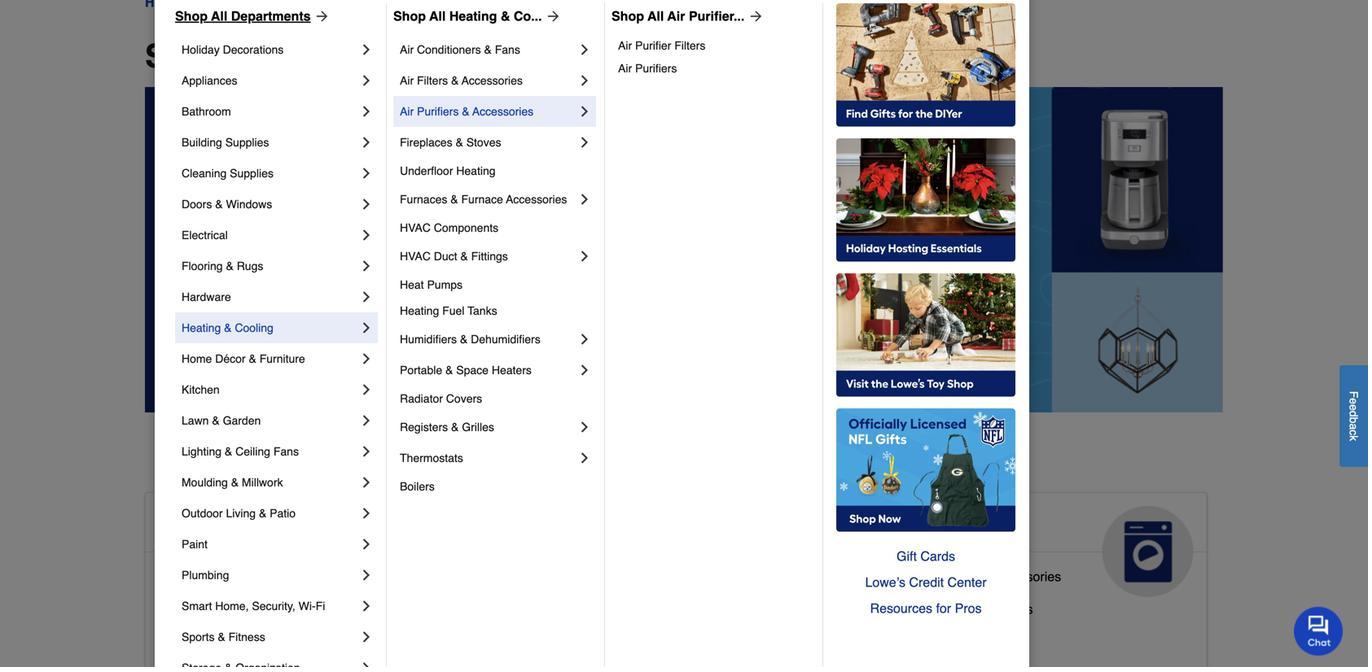 Task type: vqa. For each thing, say whether or not it's contained in the screenshot.
doors & windows "link"
yes



Task type: describe. For each thing, give the bounding box(es) containing it.
underfloor
[[400, 165, 453, 178]]

shop for shop all heating & co...
[[393, 9, 426, 24]]

& up the air filters & accessories link
[[484, 43, 492, 56]]

0 horizontal spatial filters
[[417, 74, 448, 87]]

chevron right image for appliances
[[358, 72, 375, 89]]

supplies for livestock supplies
[[580, 596, 630, 611]]

& left furnace
[[451, 193, 458, 206]]

patio
[[270, 507, 296, 520]]

& left cooling
[[224, 322, 232, 335]]

& down the air filters & accessories
[[462, 105, 470, 118]]

1 vertical spatial home
[[284, 513, 348, 539]]

chevron right image for furnaces & furnace accessories
[[577, 191, 593, 208]]

0 horizontal spatial appliances link
[[182, 65, 358, 96]]

heaters
[[492, 364, 532, 377]]

building
[[182, 136, 222, 149]]

appliance parts & accessories link
[[885, 566, 1061, 599]]

& right duct
[[461, 250, 468, 263]]

accessible entry & home
[[159, 635, 306, 650]]

paint link
[[182, 529, 358, 560]]

holiday
[[182, 43, 220, 56]]

f e e d b a c k
[[1348, 392, 1361, 442]]

f e e d b a c k button
[[1340, 366, 1368, 468]]

furniture inside pet beds, houses, & furniture link
[[646, 628, 698, 643]]

ceiling
[[236, 446, 270, 459]]

beds,
[[545, 628, 578, 643]]

fi
[[316, 600, 325, 613]]

air conditioners & fans link
[[400, 34, 577, 65]]

shop all air purifier...
[[612, 9, 745, 24]]

furnace
[[461, 193, 503, 206]]

portable & space heaters
[[400, 364, 532, 377]]

stoves
[[466, 136, 501, 149]]

air purifiers & accessories
[[400, 105, 534, 118]]

d
[[1348, 411, 1361, 418]]

& right doors
[[215, 198, 223, 211]]

1 vertical spatial appliances link
[[872, 494, 1207, 598]]

radiator covers link
[[400, 386, 593, 412]]

underfloor heating
[[400, 165, 496, 178]]

dehumidifiers
[[471, 333, 541, 346]]

building supplies link
[[182, 127, 358, 158]]

living
[[226, 507, 256, 520]]

supplies for cleaning supplies
[[230, 167, 274, 180]]

all for departments
[[211, 9, 227, 24]]

accessible for accessible entry & home
[[159, 635, 221, 650]]

0 vertical spatial home
[[182, 353, 212, 366]]

shop for shop all air purifier...
[[612, 9, 644, 24]]

air for air filters & accessories
[[400, 74, 414, 87]]

& left rugs
[[226, 260, 234, 273]]

radiator
[[400, 393, 443, 406]]

& right décor
[[249, 353, 256, 366]]

accessories for appliance parts & accessories
[[992, 570, 1061, 585]]

lowe's
[[865, 575, 906, 591]]

lighting & ceiling fans link
[[182, 437, 358, 468]]

all for air
[[648, 9, 664, 24]]

chevron right image for air purifiers & accessories
[[577, 103, 593, 120]]

chevron right image for lawn & garden
[[358, 413, 375, 429]]

air purifiers & accessories link
[[400, 96, 577, 127]]

pet inside animal & pet care
[[627, 513, 662, 539]]

doors
[[182, 198, 212, 211]]

shop all heating & co... link
[[393, 7, 562, 26]]

home décor & furniture link
[[182, 344, 358, 375]]

humidifiers
[[400, 333, 457, 346]]

thermostats link
[[400, 443, 577, 474]]

credit
[[909, 575, 944, 591]]

accessible home
[[159, 513, 348, 539]]

2 e from the top
[[1348, 405, 1361, 411]]

2 vertical spatial home
[[271, 635, 306, 650]]

lawn
[[182, 415, 209, 428]]

chevron right image for building supplies
[[358, 134, 375, 151]]

lowe's credit center link
[[837, 570, 1016, 596]]

hardware
[[182, 291, 231, 304]]

air for air conditioners & fans
[[400, 43, 414, 56]]

fans for air conditioners & fans
[[495, 43, 520, 56]]

supplies for building supplies
[[225, 136, 269, 149]]

accessible entry & home link
[[159, 631, 306, 664]]

millwork
[[242, 476, 283, 490]]

holiday decorations link
[[182, 34, 358, 65]]

chevron right image for kitchen
[[358, 382, 375, 398]]

houses,
[[582, 628, 630, 643]]

animal
[[522, 513, 598, 539]]

conditioners
[[417, 43, 481, 56]]

pumps
[[427, 279, 463, 292]]

home,
[[215, 600, 249, 613]]

center
[[948, 575, 987, 591]]

enjoy savings year-round. no matter what you're shopping for, find what you need at a great price. image
[[145, 87, 1223, 413]]

chevron right image for portable & space heaters
[[577, 362, 593, 379]]

portable & space heaters link
[[400, 355, 577, 386]]

1 e from the top
[[1348, 399, 1361, 405]]

chevron right image for doors & windows
[[358, 196, 375, 213]]

care
[[522, 539, 572, 565]]

outdoor living & patio
[[182, 507, 296, 520]]

purifiers for air purifiers
[[635, 62, 677, 75]]

fans for lighting & ceiling fans
[[274, 446, 299, 459]]

1 vertical spatial bathroom
[[225, 570, 281, 585]]

shop all heating & co...
[[393, 9, 542, 24]]

tanks
[[468, 305, 497, 318]]

heating fuel tanks link
[[400, 298, 593, 324]]

fittings
[[471, 250, 508, 263]]

resources
[[870, 602, 933, 617]]

chillers
[[990, 602, 1033, 617]]

fitness
[[229, 631, 265, 644]]

arrow right image
[[542, 8, 562, 24]]

& left pros
[[944, 602, 953, 617]]

& left ceiling
[[225, 446, 232, 459]]

furniture inside home décor & furniture link
[[260, 353, 305, 366]]

registers & grilles
[[400, 421, 494, 434]]

appliances image
[[1103, 507, 1194, 598]]

chevron right image for sports & fitness
[[358, 630, 375, 646]]

0 horizontal spatial appliances
[[182, 74, 237, 87]]

& inside "link"
[[980, 570, 988, 585]]

animal & pet care image
[[740, 507, 831, 598]]

beverage & wine chillers link
[[885, 599, 1033, 631]]

heating down heat
[[400, 305, 439, 318]]

all down 'shop all departments' link
[[235, 37, 276, 75]]

accessible for accessible home
[[159, 513, 278, 539]]

air for air purifier filters
[[618, 39, 632, 52]]

resources for pros
[[870, 602, 982, 617]]

appliance
[[885, 570, 942, 585]]

chevron right image for hvac duct & fittings
[[577, 248, 593, 265]]

hvac components link
[[400, 215, 593, 241]]

kitchen
[[182, 384, 220, 397]]

moulding
[[182, 476, 228, 490]]

sports & fitness link
[[182, 622, 358, 653]]

components
[[434, 222, 499, 235]]

& down the air conditioners & fans at the top of page
[[451, 74, 459, 87]]

beverage
[[885, 602, 940, 617]]

departments for shop all departments
[[231, 9, 311, 24]]

& inside animal & pet care
[[604, 513, 621, 539]]

purifier
[[635, 39, 671, 52]]

garden
[[223, 415, 261, 428]]

gift
[[897, 549, 917, 564]]

accessible for accessible bedroom
[[159, 602, 221, 617]]

air for air purifiers
[[618, 62, 632, 75]]

portable
[[400, 364, 442, 377]]

animal & pet care
[[522, 513, 662, 565]]

shop all departments
[[145, 37, 484, 75]]

kitchen link
[[182, 375, 358, 406]]

purifier...
[[689, 9, 745, 24]]

chevron right image for moulding & millwork
[[358, 475, 375, 491]]

& left patio
[[259, 507, 267, 520]]

chevron right image for air filters & accessories
[[577, 72, 593, 89]]

pros
[[955, 602, 982, 617]]

entry
[[225, 635, 255, 650]]

chat invite button image
[[1294, 607, 1344, 657]]

& left the grilles
[[451, 421, 459, 434]]

security,
[[252, 600, 295, 613]]



Task type: locate. For each thing, give the bounding box(es) containing it.
doors & windows link
[[182, 189, 358, 220]]

appliance parts & accessories
[[885, 570, 1061, 585]]

chevron right image for home décor & furniture
[[358, 351, 375, 367]]

& inside 'link'
[[460, 333, 468, 346]]

1 vertical spatial pet
[[522, 628, 541, 643]]

flooring & rugs link
[[182, 251, 358, 282]]

purifiers for air purifiers & accessories
[[417, 105, 459, 118]]

accessories up chillers
[[992, 570, 1061, 585]]

& right entry
[[259, 635, 267, 650]]

chevron right image for cleaning supplies
[[358, 165, 375, 182]]

0 horizontal spatial shop
[[175, 9, 208, 24]]

2 shop from the left
[[393, 9, 426, 24]]

all up purifier
[[648, 9, 664, 24]]

1 vertical spatial departments
[[285, 37, 484, 75]]

1 vertical spatial appliances
[[885, 513, 1006, 539]]

0 horizontal spatial purifiers
[[417, 105, 459, 118]]

chevron right image for outdoor living & patio
[[358, 506, 375, 522]]

arrow right image inside shop all air purifier... link
[[745, 8, 764, 24]]

air for air purifiers & accessories
[[400, 105, 414, 118]]

for
[[936, 602, 951, 617]]

appliances up cards
[[885, 513, 1006, 539]]

e up 'd' on the bottom right
[[1348, 399, 1361, 405]]

air filters & accessories
[[400, 74, 523, 87]]

hvac down furnaces
[[400, 222, 431, 235]]

livestock supplies link
[[522, 592, 630, 625]]

departments
[[231, 9, 311, 24], [285, 37, 484, 75]]

outdoor
[[182, 507, 223, 520]]

1 accessible from the top
[[159, 513, 278, 539]]

1 vertical spatial hvac
[[400, 250, 431, 263]]

2 horizontal spatial shop
[[612, 9, 644, 24]]

decorations
[[223, 43, 284, 56]]

& right parts
[[980, 570, 988, 585]]

shop for shop all departments
[[175, 9, 208, 24]]

accessories for air purifiers & accessories
[[472, 105, 534, 118]]

purifiers down purifier
[[635, 62, 677, 75]]

& left co...
[[501, 9, 510, 24]]

lowe's credit center
[[865, 575, 987, 591]]

appliances down "holiday"
[[182, 74, 237, 87]]

air up air purifier filters
[[667, 9, 685, 24]]

1 horizontal spatial pet
[[627, 513, 662, 539]]

shop all departments
[[175, 9, 311, 24]]

chevron right image for plumbing
[[358, 568, 375, 584]]

air down air purifier filters
[[618, 62, 632, 75]]

smart home, security, wi-fi
[[182, 600, 325, 613]]

all up the conditioners
[[429, 9, 446, 24]]

0 vertical spatial appliances link
[[182, 65, 358, 96]]

all inside shop all heating & co... link
[[429, 9, 446, 24]]

air purifiers
[[618, 62, 677, 75]]

&
[[501, 9, 510, 24], [484, 43, 492, 56], [451, 74, 459, 87], [462, 105, 470, 118], [456, 136, 463, 149], [451, 193, 458, 206], [215, 198, 223, 211], [461, 250, 468, 263], [226, 260, 234, 273], [224, 322, 232, 335], [460, 333, 468, 346], [249, 353, 256, 366], [446, 364, 453, 377], [212, 415, 220, 428], [451, 421, 459, 434], [225, 446, 232, 459], [231, 476, 239, 490], [259, 507, 267, 520], [604, 513, 621, 539], [980, 570, 988, 585], [944, 602, 953, 617], [633, 628, 642, 643], [218, 631, 225, 644], [259, 635, 267, 650]]

supplies up houses,
[[580, 596, 630, 611]]

1 horizontal spatial fans
[[495, 43, 520, 56]]

& down fuel
[[460, 333, 468, 346]]

electrical link
[[182, 220, 358, 251]]

accessories for air filters & accessories
[[462, 74, 523, 87]]

e up 'b' at the bottom
[[1348, 405, 1361, 411]]

furniture up kitchen link
[[260, 353, 305, 366]]

chevron right image
[[577, 42, 593, 58], [577, 72, 593, 89], [358, 134, 375, 151], [577, 134, 593, 151], [358, 165, 375, 182], [577, 248, 593, 265], [358, 289, 375, 305], [358, 382, 375, 398], [358, 413, 375, 429], [577, 419, 593, 436], [358, 444, 375, 460], [358, 475, 375, 491], [358, 537, 375, 553], [358, 599, 375, 615], [358, 630, 375, 646], [358, 661, 375, 668]]

2 hvac from the top
[[400, 250, 431, 263]]

heating up the air conditioners & fans at the top of page
[[449, 9, 497, 24]]

furniture right houses,
[[646, 628, 698, 643]]

arrow right image up air purifier filters link
[[745, 8, 764, 24]]

shop all air purifier... link
[[612, 7, 764, 26]]

accessible bedroom link
[[159, 599, 278, 631]]

bathroom
[[182, 105, 231, 118], [225, 570, 281, 585]]

supplies up windows
[[230, 167, 274, 180]]

supplies
[[225, 136, 269, 149], [230, 167, 274, 180], [580, 596, 630, 611]]

0 vertical spatial furniture
[[260, 353, 305, 366]]

find gifts for the diyer. image
[[837, 3, 1016, 127]]

all
[[211, 9, 227, 24], [429, 9, 446, 24], [648, 9, 664, 24], [235, 37, 276, 75]]

0 vertical spatial pet
[[627, 513, 662, 539]]

0 vertical spatial filters
[[675, 39, 706, 52]]

1 vertical spatial furniture
[[646, 628, 698, 643]]

chevron right image for smart home, security, wi-fi
[[358, 599, 375, 615]]

moulding & millwork link
[[182, 468, 358, 498]]

fireplaces & stoves
[[400, 136, 501, 149]]

0 horizontal spatial pet
[[522, 628, 541, 643]]

bathroom link
[[182, 96, 358, 127]]

parts
[[946, 570, 976, 585]]

fans up the air filters & accessories link
[[495, 43, 520, 56]]

accessories inside "link"
[[992, 570, 1061, 585]]

1 vertical spatial purifiers
[[417, 105, 459, 118]]

fuel
[[442, 305, 465, 318]]

1 arrow right image from the left
[[311, 8, 330, 24]]

resources for pros link
[[837, 596, 1016, 622]]

supplies up cleaning supplies
[[225, 136, 269, 149]]

all up holiday decorations at the top left of page
[[211, 9, 227, 24]]

home
[[182, 353, 212, 366], [284, 513, 348, 539], [271, 635, 306, 650]]

& left space at the left bottom of the page
[[446, 364, 453, 377]]

1 horizontal spatial furniture
[[646, 628, 698, 643]]

accessible for accessible bathroom
[[159, 570, 221, 585]]

1 horizontal spatial filters
[[675, 39, 706, 52]]

chevron right image for registers & grilles
[[577, 419, 593, 436]]

1 shop from the left
[[175, 9, 208, 24]]

heating
[[449, 9, 497, 24], [456, 165, 496, 178], [400, 305, 439, 318], [182, 322, 221, 335]]

accessible home link
[[146, 494, 481, 598]]

1 vertical spatial supplies
[[230, 167, 274, 180]]

1 vertical spatial fans
[[274, 446, 299, 459]]

air down the air conditioners & fans at the top of page
[[400, 74, 414, 87]]

chevron right image for paint
[[358, 537, 375, 553]]

boilers link
[[400, 474, 593, 500]]

plumbing
[[182, 569, 229, 582]]

cleaning supplies link
[[182, 158, 358, 189]]

departments for shop all departments
[[285, 37, 484, 75]]

air purifiers link
[[618, 57, 811, 80]]

4 accessible from the top
[[159, 635, 221, 650]]

furnaces & furnace accessories
[[400, 193, 567, 206]]

outdoor living & patio link
[[182, 498, 358, 529]]

chevron right image
[[358, 42, 375, 58], [358, 72, 375, 89], [358, 103, 375, 120], [577, 103, 593, 120], [577, 191, 593, 208], [358, 196, 375, 213], [358, 227, 375, 244], [358, 258, 375, 274], [358, 320, 375, 336], [577, 332, 593, 348], [358, 351, 375, 367], [577, 362, 593, 379], [577, 450, 593, 467], [358, 506, 375, 522], [358, 568, 375, 584]]

air left the conditioners
[[400, 43, 414, 56]]

chevron right image for lighting & ceiling fans
[[358, 444, 375, 460]]

fans right ceiling
[[274, 446, 299, 459]]

0 vertical spatial hvac
[[400, 222, 431, 235]]

fans inside air conditioners & fans link
[[495, 43, 520, 56]]

shop all departments link
[[175, 7, 330, 26]]

2 arrow right image from the left
[[745, 8, 764, 24]]

lawn & garden link
[[182, 406, 358, 437]]

chevron right image for holiday decorations
[[358, 42, 375, 58]]

1 horizontal spatial arrow right image
[[745, 8, 764, 24]]

arrow right image
[[311, 8, 330, 24], [745, 8, 764, 24]]

thermostats
[[400, 452, 463, 465]]

2 accessible from the top
[[159, 570, 221, 585]]

heating fuel tanks
[[400, 305, 497, 318]]

officially licensed n f l gifts. shop now. image
[[837, 409, 1016, 533]]

1 hvac from the top
[[400, 222, 431, 235]]

1 vertical spatial filters
[[417, 74, 448, 87]]

cooling
[[235, 322, 274, 335]]

beverage & wine chillers
[[885, 602, 1033, 617]]

holiday hosting essentials. image
[[837, 138, 1016, 262]]

air conditioners & fans
[[400, 43, 520, 56]]

hvac up heat
[[400, 250, 431, 263]]

grilles
[[462, 421, 494, 434]]

air
[[667, 9, 685, 24], [618, 39, 632, 52], [400, 43, 414, 56], [618, 62, 632, 75], [400, 74, 414, 87], [400, 105, 414, 118]]

1 horizontal spatial appliances
[[885, 513, 1006, 539]]

accessories up hvac components link
[[506, 193, 567, 206]]

accessible bathroom link
[[159, 566, 281, 599]]

0 vertical spatial fans
[[495, 43, 520, 56]]

air up fireplaces
[[400, 105, 414, 118]]

chevron right image for heating & cooling
[[358, 320, 375, 336]]

appliances link
[[182, 65, 358, 96], [872, 494, 1207, 598]]

arrow right image up shop all departments
[[311, 8, 330, 24]]

heat
[[400, 279, 424, 292]]

0 horizontal spatial arrow right image
[[311, 8, 330, 24]]

0 vertical spatial departments
[[231, 9, 311, 24]]

accessories down the air filters & accessories link
[[472, 105, 534, 118]]

& right houses,
[[633, 628, 642, 643]]

visit the lowe's toy shop. image
[[837, 274, 1016, 397]]

air left purifier
[[618, 39, 632, 52]]

appliances link down decorations
[[182, 65, 358, 96]]

chevron right image for flooring & rugs
[[358, 258, 375, 274]]

0 vertical spatial supplies
[[225, 136, 269, 149]]

& right lawn
[[212, 415, 220, 428]]

fans
[[495, 43, 520, 56], [274, 446, 299, 459]]

k
[[1348, 436, 1361, 442]]

f
[[1348, 392, 1361, 399]]

all for heating
[[429, 9, 446, 24]]

building supplies
[[182, 136, 269, 149]]

accessories for furnaces & furnace accessories
[[506, 193, 567, 206]]

duct
[[434, 250, 457, 263]]

chevron right image for fireplaces & stoves
[[577, 134, 593, 151]]

1 horizontal spatial appliances link
[[872, 494, 1207, 598]]

co...
[[514, 9, 542, 24]]

wine
[[956, 602, 986, 617]]

1 horizontal spatial shop
[[393, 9, 426, 24]]

chevron right image for thermostats
[[577, 450, 593, 467]]

space
[[456, 364, 489, 377]]

heating down hardware
[[182, 322, 221, 335]]

heat pumps
[[400, 279, 463, 292]]

purifiers up fireplaces
[[417, 105, 459, 118]]

arrow right image for shop all departments
[[311, 8, 330, 24]]

shop up the conditioners
[[393, 9, 426, 24]]

doors & windows
[[182, 198, 272, 211]]

fans inside lighting & ceiling fans link
[[274, 446, 299, 459]]

all inside shop all air purifier... link
[[648, 9, 664, 24]]

chevron right image for electrical
[[358, 227, 375, 244]]

gift cards
[[897, 549, 955, 564]]

appliances link up chillers
[[872, 494, 1207, 598]]

shop up "holiday"
[[175, 9, 208, 24]]

arrow right image inside 'shop all departments' link
[[311, 8, 330, 24]]

hvac for hvac components
[[400, 222, 431, 235]]

e
[[1348, 399, 1361, 405], [1348, 405, 1361, 411]]

chevron right image for humidifiers & dehumidifiers
[[577, 332, 593, 348]]

& down accessible bedroom link
[[218, 631, 225, 644]]

hvac for hvac duct & fittings
[[400, 250, 431, 263]]

& left stoves
[[456, 136, 463, 149]]

décor
[[215, 353, 246, 366]]

heat pumps link
[[400, 272, 593, 298]]

1 horizontal spatial purifiers
[[635, 62, 677, 75]]

lighting & ceiling fans
[[182, 446, 299, 459]]

filters down shop all air purifier... link on the top of the page
[[675, 39, 706, 52]]

accessories down air conditioners & fans link
[[462, 74, 523, 87]]

all inside 'shop all departments' link
[[211, 9, 227, 24]]

0 vertical spatial purifiers
[[635, 62, 677, 75]]

livestock
[[522, 596, 576, 611]]

2 vertical spatial supplies
[[580, 596, 630, 611]]

0 vertical spatial bathroom
[[182, 105, 231, 118]]

3 accessible from the top
[[159, 602, 221, 617]]

heating up furnace
[[456, 165, 496, 178]]

flooring
[[182, 260, 223, 273]]

underfloor heating link
[[400, 158, 593, 184]]

0 vertical spatial appliances
[[182, 74, 237, 87]]

& left millwork
[[231, 476, 239, 490]]

smart
[[182, 600, 212, 613]]

0 horizontal spatial fans
[[274, 446, 299, 459]]

shop up purifier
[[612, 9, 644, 24]]

accessible home image
[[377, 507, 468, 598]]

humidifiers & dehumidifiers
[[400, 333, 541, 346]]

& right "animal"
[[604, 513, 621, 539]]

smart home, security, wi-fi link
[[182, 591, 358, 622]]

filters down the conditioners
[[417, 74, 448, 87]]

0 horizontal spatial furniture
[[260, 353, 305, 366]]

bathroom up building
[[182, 105, 231, 118]]

chevron right image for hardware
[[358, 289, 375, 305]]

arrow right image for shop all air purifier...
[[745, 8, 764, 24]]

shop
[[175, 9, 208, 24], [393, 9, 426, 24], [612, 9, 644, 24]]

3 shop from the left
[[612, 9, 644, 24]]

chevron right image for bathroom
[[358, 103, 375, 120]]

bathroom up smart home, security, wi-fi
[[225, 570, 281, 585]]

flooring & rugs
[[182, 260, 263, 273]]

hvac duct & fittings link
[[400, 241, 577, 272]]

air filters & accessories link
[[400, 65, 577, 96]]

chevron right image for air conditioners & fans
[[577, 42, 593, 58]]

c
[[1348, 430, 1361, 436]]

furnaces & furnace accessories link
[[400, 184, 577, 215]]

air purifier filters link
[[618, 34, 811, 57]]



